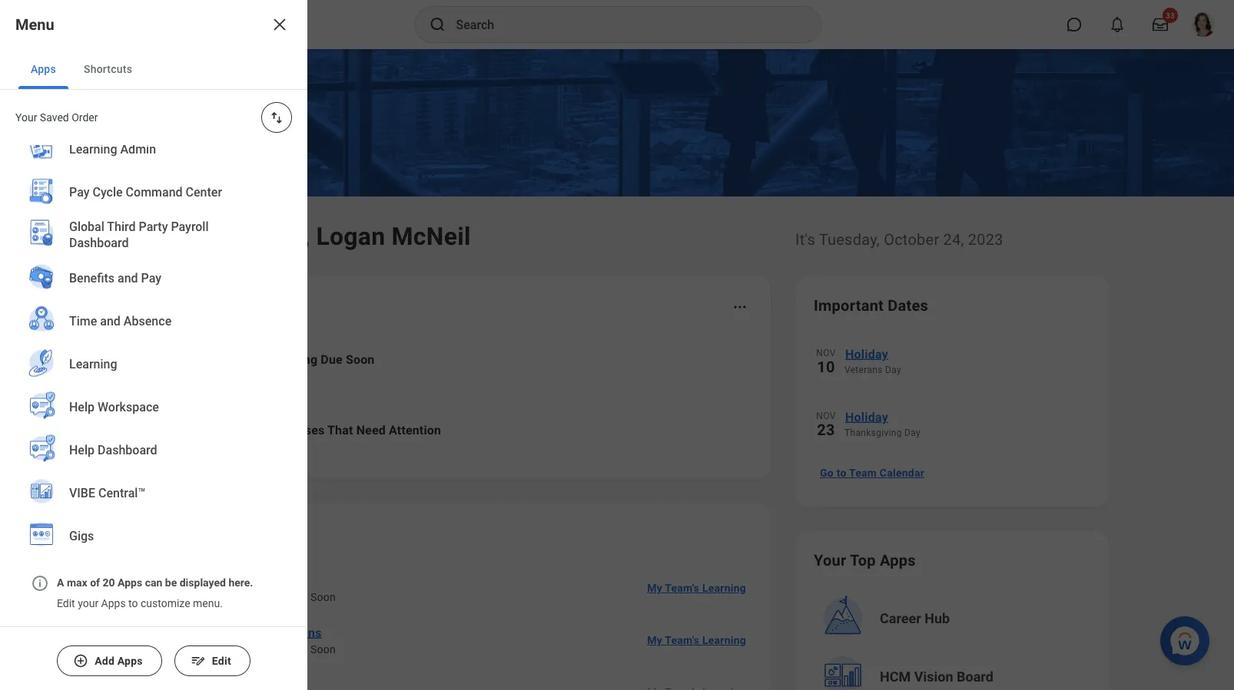 Task type: describe. For each thing, give the bounding box(es) containing it.
plus circle image
[[73, 654, 89, 669]]

team
[[849, 467, 877, 480]]

apps down 20
[[101, 598, 126, 611]]

vibe central™ link
[[18, 472, 289, 517]]

admin
[[120, 142, 156, 157]]

apps right 20
[[118, 578, 142, 590]]

workspace
[[98, 400, 159, 415]]

text edit image
[[190, 654, 206, 669]]

team's for desjardins
[[665, 635, 700, 647]]

help dashboard
[[69, 443, 157, 458]]

of
[[90, 578, 100, 590]]

sort image
[[269, 110, 284, 125]]

party
[[139, 220, 168, 234]]

here.
[[229, 578, 253, 590]]

my team's learning button for desjardins
[[641, 626, 752, 656]]

23
[[817, 421, 835, 439]]

it's
[[795, 231, 815, 249]]

important
[[814, 297, 884, 315]]

benefits and pay link
[[18, 257, 289, 302]]

good
[[125, 222, 184, 251]]

career
[[880, 611, 921, 628]]

help dashboard link
[[18, 429, 289, 474]]

menu
[[15, 15, 54, 33]]

learning admin
[[69, 142, 156, 157]]

team highlights list
[[144, 563, 752, 691]]

apps inside tab list
[[31, 63, 56, 75]]

beth liu button
[[190, 572, 249, 590]]

time
[[69, 314, 97, 329]]

my for jacqueline desjardins
[[647, 635, 662, 647]]

pay cycle command center
[[69, 185, 222, 200]]

absence
[[124, 314, 172, 329]]

soon for desjardins
[[311, 644, 336, 656]]

career hub
[[880, 611, 950, 628]]

displayed
[[180, 578, 226, 590]]

go
[[820, 467, 834, 480]]

pay inside pay cycle command center link
[[69, 185, 90, 200]]

go to team calendar button
[[814, 458, 931, 489]]

that
[[327, 423, 353, 438]]

can
[[145, 578, 162, 590]]

x image
[[271, 15, 289, 34]]

learning inside "button"
[[268, 352, 318, 367]]

10
[[817, 358, 835, 376]]

you have expenses that need attention
[[214, 423, 441, 438]]

nov 10
[[817, 348, 836, 376]]

shortcuts button
[[71, 49, 145, 89]]

benefits and pay
[[69, 271, 161, 286]]

your
[[78, 598, 98, 611]]

nov 23
[[817, 411, 836, 439]]

october
[[884, 231, 940, 249]]

info image
[[31, 575, 49, 594]]

day for 23
[[905, 428, 921, 439]]

tuesday,
[[819, 231, 880, 249]]

required for beth liu
[[196, 591, 240, 604]]

my team's learning for desjardins
[[647, 635, 746, 647]]

1 vertical spatial dashboard
[[98, 443, 157, 458]]

apps button
[[18, 49, 68, 89]]

desjardins
[[261, 626, 322, 641]]

liu
[[226, 574, 243, 588]]

help for help workspace
[[69, 400, 95, 415]]

expenses
[[271, 423, 325, 438]]

holiday button for 10
[[845, 344, 1091, 364]]

soon for liu
[[311, 591, 336, 604]]

add apps
[[95, 655, 143, 668]]

important dates
[[814, 297, 929, 315]]

to inside global navigation dialog
[[128, 598, 138, 611]]

time and absence
[[69, 314, 172, 329]]

gigs
[[69, 529, 94, 544]]

saved
[[40, 111, 69, 124]]

edit for edit your apps to customize menu.
[[57, 598, 75, 611]]

apps right add
[[117, 655, 143, 668]]

career hub button
[[815, 592, 1092, 647]]

team's for liu
[[665, 582, 700, 595]]

global
[[69, 220, 104, 234]]

a
[[57, 578, 64, 590]]

jacqueline
[[196, 626, 258, 641]]

thanksgiving
[[845, 428, 902, 439]]

global navigation dialog
[[0, 0, 307, 691]]

command
[[126, 185, 183, 200]]

required learning due soon
[[214, 352, 375, 367]]

help workspace
[[69, 400, 159, 415]]

my team's learning for liu
[[647, 582, 746, 595]]

a max of 20 apps can be displayed here.
[[57, 578, 253, 590]]

holiday for 10
[[845, 347, 889, 362]]

search image
[[428, 15, 447, 34]]

it's tuesday, october 24, 2023
[[795, 231, 1004, 249]]

required inside required learning due soon "button"
[[214, 352, 265, 367]]

go to team calendar
[[820, 467, 925, 480]]

due inside "button"
[[321, 352, 343, 367]]

24,
[[944, 231, 964, 249]]

important dates element
[[814, 335, 1091, 455]]

dashboard inside global third party payroll dashboard
[[69, 236, 129, 251]]

good afternoon, logan mcneil main content
[[0, 49, 1234, 691]]

hcm vision board
[[880, 670, 994, 686]]

nov for 23
[[817, 411, 836, 422]]

learning inside "jacqueline desjardins required learning due soon"
[[243, 644, 286, 656]]

your saved order
[[15, 111, 98, 124]]

shortcuts
[[84, 63, 132, 75]]

payroll
[[171, 220, 209, 234]]

profile logan mcneil element
[[1182, 8, 1225, 42]]

calendar
[[880, 467, 925, 480]]

notifications large image
[[1110, 17, 1125, 32]]



Task type: locate. For each thing, give the bounding box(es) containing it.
edit inside "button"
[[212, 655, 231, 668]]

due for jacqueline desjardins
[[288, 644, 308, 656]]

gigs link
[[18, 515, 289, 560]]

help for help dashboard
[[69, 443, 95, 458]]

order
[[72, 111, 98, 124]]

your inside good afternoon, logan mcneil main content
[[814, 552, 847, 570]]

and
[[118, 271, 138, 286], [100, 314, 121, 329]]

apps right the top
[[880, 552, 916, 570]]

hcm
[[880, 670, 911, 686]]

due up "you have expenses that need attention"
[[321, 352, 343, 367]]

1 horizontal spatial pay
[[141, 271, 161, 286]]

add
[[95, 655, 115, 668]]

1 vertical spatial day
[[905, 428, 921, 439]]

apps down menu
[[31, 63, 56, 75]]

1 nov from the top
[[817, 348, 836, 359]]

your left saved in the top left of the page
[[15, 111, 37, 124]]

0 vertical spatial dashboard
[[69, 236, 129, 251]]

to down a max of 20 apps can be displayed here.
[[128, 598, 138, 611]]

1 vertical spatial my
[[647, 635, 662, 647]]

apps inside good afternoon, logan mcneil main content
[[880, 552, 916, 570]]

apps
[[31, 63, 56, 75], [880, 552, 916, 570], [118, 578, 142, 590], [101, 598, 126, 611], [117, 655, 143, 668]]

0 vertical spatial my
[[647, 582, 662, 595]]

jacqueline desjardins button
[[190, 624, 328, 643]]

0 vertical spatial edit
[[57, 598, 75, 611]]

inbox large image
[[1153, 17, 1168, 32]]

soon
[[346, 352, 375, 367], [311, 591, 336, 604], [311, 644, 336, 656]]

help up 'vibe'
[[69, 443, 95, 458]]

due inside beth liu required learning due soon
[[288, 591, 308, 604]]

edit down 'a'
[[57, 598, 75, 611]]

0 vertical spatial nov
[[817, 348, 836, 359]]

tab list
[[0, 49, 307, 90]]

nov
[[817, 348, 836, 359], [817, 411, 836, 422]]

1 vertical spatial to
[[128, 598, 138, 611]]

soon inside "button"
[[346, 352, 375, 367]]

2 help from the top
[[69, 443, 95, 458]]

logan
[[316, 222, 385, 251]]

1 vertical spatial and
[[100, 314, 121, 329]]

and right benefits
[[118, 271, 138, 286]]

learning
[[69, 142, 117, 157], [268, 352, 318, 367], [69, 357, 117, 372], [702, 582, 746, 595], [243, 591, 286, 604], [702, 635, 746, 647], [243, 644, 286, 656]]

0 horizontal spatial to
[[128, 598, 138, 611]]

help workspace link
[[18, 386, 289, 431]]

2 my from the top
[[647, 635, 662, 647]]

1 holiday button from the top
[[845, 344, 1091, 364]]

attention
[[389, 423, 441, 438]]

day for 10
[[885, 365, 902, 376]]

board
[[957, 670, 994, 686]]

add apps button
[[57, 646, 162, 677]]

1 horizontal spatial to
[[837, 467, 847, 480]]

1 vertical spatial pay
[[141, 271, 161, 286]]

holiday up thanksgiving
[[845, 410, 889, 425]]

list containing learning admin
[[0, 0, 307, 571]]

list
[[0, 0, 307, 571]]

required learning due soon button
[[144, 338, 752, 400]]

global third party payroll dashboard
[[69, 220, 209, 251]]

2023
[[968, 231, 1004, 249]]

center
[[186, 185, 222, 200]]

2 vertical spatial soon
[[311, 644, 336, 656]]

due for beth liu
[[288, 591, 308, 604]]

to right 'go'
[[837, 467, 847, 480]]

and inside 'link'
[[118, 271, 138, 286]]

central™
[[98, 486, 146, 501]]

menu.
[[193, 598, 223, 611]]

soon inside beth liu required learning due soon
[[311, 591, 336, 604]]

need
[[356, 423, 386, 438]]

holiday veterans day
[[845, 347, 902, 376]]

0 vertical spatial help
[[69, 400, 95, 415]]

third
[[107, 220, 136, 234]]

day inside holiday veterans day
[[885, 365, 902, 376]]

2 team's from the top
[[665, 635, 700, 647]]

beth
[[196, 574, 222, 588]]

0 vertical spatial day
[[885, 365, 902, 376]]

0 vertical spatial to
[[837, 467, 847, 480]]

0 vertical spatial my team's learning button
[[641, 573, 752, 604]]

dashboard down global
[[69, 236, 129, 251]]

nov left holiday veterans day
[[817, 348, 836, 359]]

0 vertical spatial holiday
[[845, 347, 889, 362]]

required inside beth liu required learning due soon
[[196, 591, 240, 604]]

1 my from the top
[[647, 582, 662, 595]]

0 vertical spatial your
[[15, 111, 37, 124]]

1 vertical spatial due
[[288, 591, 308, 604]]

1 vertical spatial holiday
[[845, 410, 889, 425]]

benefits
[[69, 271, 115, 286]]

nov for 10
[[817, 348, 836, 359]]

due up desjardins
[[288, 591, 308, 604]]

day inside holiday thanksgiving day
[[905, 428, 921, 439]]

have
[[239, 423, 268, 438]]

due inside "jacqueline desjardins required learning due soon"
[[288, 644, 308, 656]]

1 my team's learning button from the top
[[641, 573, 752, 604]]

hub
[[925, 611, 950, 628]]

nov down 10
[[817, 411, 836, 422]]

edit for edit
[[212, 655, 231, 668]]

1 horizontal spatial your
[[814, 552, 847, 570]]

you
[[214, 423, 236, 438]]

2 holiday button from the top
[[845, 407, 1091, 427]]

good afternoon, logan mcneil
[[125, 222, 471, 251]]

your inside global navigation dialog
[[15, 111, 37, 124]]

required down beth liu button
[[196, 591, 240, 604]]

banner
[[0, 0, 1234, 49]]

soon up desjardins
[[311, 591, 336, 604]]

to
[[837, 467, 847, 480], [128, 598, 138, 611]]

hcm vision board button
[[815, 650, 1092, 691]]

beth liu required learning due soon
[[196, 574, 336, 604]]

edit right text edit icon
[[212, 655, 231, 668]]

holiday thanksgiving day
[[845, 410, 921, 439]]

day right thanksgiving
[[905, 428, 921, 439]]

holiday up veterans
[[845, 347, 889, 362]]

your for your top apps
[[814, 552, 847, 570]]

0 vertical spatial my team's learning
[[647, 582, 746, 595]]

afternoon,
[[191, 222, 310, 251]]

1 vertical spatial my team's learning
[[647, 635, 746, 647]]

1 vertical spatial edit
[[212, 655, 231, 668]]

pay cycle command center link
[[18, 171, 289, 216]]

1 vertical spatial my team's learning button
[[641, 626, 752, 656]]

vision
[[914, 670, 954, 686]]

edit your apps to customize menu.
[[57, 598, 223, 611]]

1 vertical spatial nov
[[817, 411, 836, 422]]

required up have
[[214, 352, 265, 367]]

my for beth liu
[[647, 582, 662, 595]]

mcneil
[[392, 222, 471, 251]]

0 vertical spatial required
[[214, 352, 265, 367]]

1 horizontal spatial day
[[905, 428, 921, 439]]

20
[[103, 578, 115, 590]]

soon down desjardins
[[311, 644, 336, 656]]

my
[[647, 582, 662, 595], [647, 635, 662, 647]]

pay
[[69, 185, 90, 200], [141, 271, 161, 286]]

required for jacqueline desjardins
[[196, 644, 240, 656]]

dates
[[888, 297, 929, 315]]

soon up the need
[[346, 352, 375, 367]]

pay down good
[[141, 271, 161, 286]]

my team's learning
[[647, 582, 746, 595], [647, 635, 746, 647]]

time and absence link
[[18, 300, 289, 345]]

edit
[[57, 598, 75, 611], [212, 655, 231, 668]]

2 vertical spatial due
[[288, 644, 308, 656]]

vibe central™
[[69, 486, 146, 501]]

holiday button for 23
[[845, 407, 1091, 427]]

learning admin link
[[18, 128, 289, 173]]

2 nov from the top
[[817, 411, 836, 422]]

tab list containing apps
[[0, 49, 307, 90]]

learning inside beth liu required learning due soon
[[243, 591, 286, 604]]

awaiting your action list
[[144, 338, 752, 461]]

max
[[67, 578, 87, 590]]

be
[[165, 578, 177, 590]]

0 horizontal spatial day
[[885, 365, 902, 376]]

and for time
[[100, 314, 121, 329]]

2 holiday from the top
[[845, 410, 889, 425]]

1 vertical spatial your
[[814, 552, 847, 570]]

0 vertical spatial due
[[321, 352, 343, 367]]

1 horizontal spatial edit
[[212, 655, 231, 668]]

required down jacqueline
[[196, 644, 240, 656]]

1 help from the top
[[69, 400, 95, 415]]

customize
[[141, 598, 190, 611]]

and for benefits
[[118, 271, 138, 286]]

1 my team's learning from the top
[[647, 582, 746, 595]]

0 horizontal spatial your
[[15, 111, 37, 124]]

1 vertical spatial help
[[69, 443, 95, 458]]

your for your saved order
[[15, 111, 37, 124]]

top
[[850, 552, 876, 570]]

dashboard down workspace
[[98, 443, 157, 458]]

holiday for 23
[[845, 410, 889, 425]]

0 vertical spatial soon
[[346, 352, 375, 367]]

1 vertical spatial holiday button
[[845, 407, 1091, 427]]

jacqueline desjardins required learning due soon
[[196, 626, 336, 656]]

1 vertical spatial soon
[[311, 591, 336, 604]]

pay left cycle
[[69, 185, 90, 200]]

holiday
[[845, 347, 889, 362], [845, 410, 889, 425]]

1 vertical spatial team's
[[665, 635, 700, 647]]

help left workspace
[[69, 400, 95, 415]]

my team's learning button for liu
[[641, 573, 752, 604]]

and right 'time'
[[100, 314, 121, 329]]

required inside "jacqueline desjardins required learning due soon"
[[196, 644, 240, 656]]

holiday inside holiday veterans day
[[845, 347, 889, 362]]

0 vertical spatial holiday button
[[845, 344, 1091, 364]]

edit button
[[174, 646, 250, 677]]

learning link
[[18, 343, 289, 388]]

2 vertical spatial required
[[196, 644, 240, 656]]

1 holiday from the top
[[845, 347, 889, 362]]

0 horizontal spatial edit
[[57, 598, 75, 611]]

pay inside benefits and pay 'link'
[[141, 271, 161, 286]]

vibe
[[69, 486, 95, 501]]

0 horizontal spatial pay
[[69, 185, 90, 200]]

holiday inside holiday thanksgiving day
[[845, 410, 889, 425]]

2 my team's learning from the top
[[647, 635, 746, 647]]

2 my team's learning button from the top
[[641, 626, 752, 656]]

1 vertical spatial required
[[196, 591, 240, 604]]

your top apps
[[814, 552, 916, 570]]

your left the top
[[814, 552, 847, 570]]

0 vertical spatial team's
[[665, 582, 700, 595]]

to inside button
[[837, 467, 847, 480]]

due
[[321, 352, 343, 367], [288, 591, 308, 604], [288, 644, 308, 656]]

soon inside "jacqueline desjardins required learning due soon"
[[311, 644, 336, 656]]

due down desjardins
[[288, 644, 308, 656]]

day right veterans
[[885, 365, 902, 376]]

0 vertical spatial pay
[[69, 185, 90, 200]]

0 vertical spatial and
[[118, 271, 138, 286]]

1 team's from the top
[[665, 582, 700, 595]]

cycle
[[93, 185, 123, 200]]



Task type: vqa. For each thing, say whether or not it's contained in the screenshot.
Central™
yes



